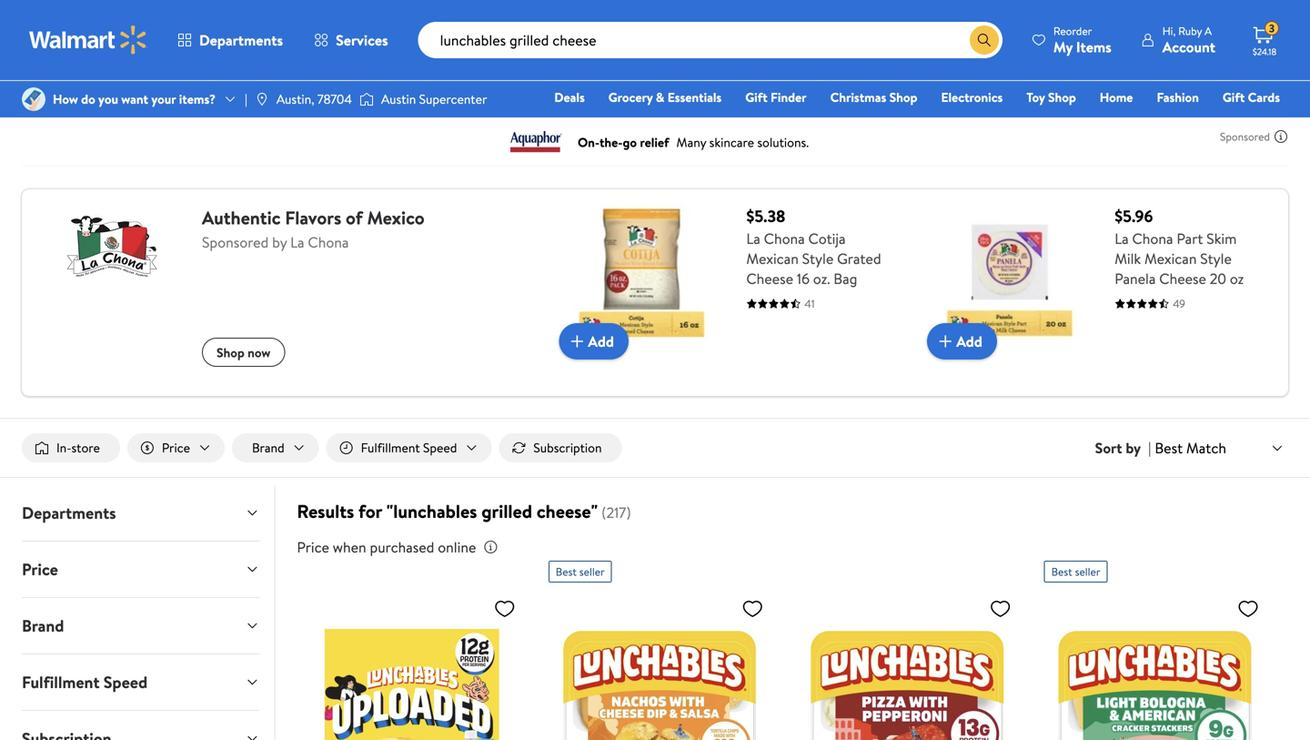 Task type: vqa. For each thing, say whether or not it's contained in the screenshot.
today
no



Task type: locate. For each thing, give the bounding box(es) containing it.
fulfillment speed inside sort and filter section element
[[361, 439, 457, 456]]

departments button
[[7, 485, 274, 541]]

of
[[346, 205, 363, 230]]

1 cheese from the left
[[747, 269, 794, 289]]

austin
[[381, 90, 416, 108]]

gift for cards
[[1223, 88, 1246, 106]]

departments
[[199, 30, 283, 50], [22, 502, 116, 524]]

one debit link
[[1133, 113, 1211, 132]]

shop now link
[[202, 338, 285, 367]]

price
[[162, 439, 190, 456], [297, 537, 329, 557], [22, 558, 58, 581]]

0 vertical spatial price button
[[127, 433, 225, 462]]

toy shop link
[[1019, 87, 1085, 107]]

chona down $5.96 on the top of page
[[1133, 228, 1174, 248]]

Walmart Site-Wide search field
[[418, 22, 1003, 58]]

1 vertical spatial price button
[[7, 542, 274, 597]]

1 horizontal spatial departments
[[199, 30, 283, 50]]

services button
[[299, 18, 404, 62]]

1 horizontal spatial gift
[[1223, 88, 1246, 106]]

registry
[[1071, 114, 1118, 132]]

by right the sort
[[1126, 438, 1142, 458]]

hi, ruby a account
[[1163, 23, 1216, 57]]

chona inside $5.96 la chona part skim milk mexican style panela cheese 20 oz
[[1133, 228, 1174, 248]]

1 style from the left
[[803, 248, 834, 269]]

results for "lunchables grilled cheese" (217)
[[297, 498, 631, 524]]

account
[[1163, 37, 1216, 57]]

shop for toy shop
[[1049, 88, 1077, 106]]

1 vertical spatial fulfillment
[[22, 671, 100, 694]]

0 horizontal spatial departments
[[22, 502, 116, 524]]

1 vertical spatial speed
[[104, 671, 148, 694]]

add to favorites list, lunchables pizza with pepperoni kids lunch snack, 4.3 oz tray image
[[990, 597, 1012, 620]]

lunchables uploaded turkey & cheddar cheese sub sandwich kids lunch meal kit, 15 oz box image
[[301, 590, 523, 740]]

how do you want your items?
[[53, 90, 216, 108]]

0 vertical spatial speed
[[423, 439, 457, 456]]

your
[[151, 90, 176, 108]]

chona down the flavors
[[308, 232, 349, 252]]

 image
[[360, 90, 374, 108], [255, 92, 269, 106]]

1 horizontal spatial add
[[957, 331, 983, 351]]

0 horizontal spatial sponsored
[[202, 232, 269, 252]]

style inside $5.38 la chona cotija mexican style grated cheese 16 oz. bag
[[803, 248, 834, 269]]

| right items?
[[245, 90, 247, 108]]

la down the flavors
[[291, 232, 305, 252]]

0 horizontal spatial add button
[[559, 323, 629, 360]]

mexican
[[747, 248, 799, 269], [1145, 248, 1197, 269]]

price when purchased online
[[297, 537, 476, 557]]

1 mexican from the left
[[747, 248, 799, 269]]

style
[[803, 248, 834, 269], [1201, 248, 1232, 269]]

now
[[248, 343, 271, 361]]

1 add from the left
[[588, 331, 614, 351]]

1 horizontal spatial speed
[[423, 439, 457, 456]]

2 add from the left
[[957, 331, 983, 351]]

sponsored down the authentic on the top left of the page
[[202, 232, 269, 252]]

price button up departments tab
[[127, 433, 225, 462]]

la down $5.38
[[747, 228, 761, 248]]

cards
[[1249, 88, 1281, 106]]

la inside $5.38 la chona cotija mexican style grated cheese 16 oz. bag
[[747, 228, 761, 248]]

by down the flavors
[[272, 232, 287, 252]]

shop right the toy
[[1049, 88, 1077, 106]]

1 horizontal spatial  image
[[360, 90, 374, 108]]

1 add button from the left
[[559, 323, 629, 360]]

sponsored inside authentic flavors of mexico sponsored by la chona
[[202, 232, 269, 252]]

cheese
[[747, 269, 794, 289], [1160, 269, 1207, 289]]

speed down brand tab
[[104, 671, 148, 694]]

fulfillment speed button down brand tab
[[7, 655, 274, 710]]

0 horizontal spatial style
[[803, 248, 834, 269]]

gift for finder
[[746, 88, 768, 106]]

shop now
[[217, 343, 271, 361]]

1 best seller from the left
[[556, 564, 605, 579]]

0 horizontal spatial gift
[[746, 88, 768, 106]]

in-store
[[56, 439, 100, 456]]

walmart+
[[1226, 114, 1281, 132]]

1 vertical spatial sponsored
[[202, 232, 269, 252]]

deals link
[[546, 87, 593, 107]]

0 vertical spatial by
[[272, 232, 287, 252]]

brand inside sort and filter section element
[[252, 439, 285, 456]]

1 horizontal spatial chona
[[764, 228, 805, 248]]

mexican inside $5.96 la chona part skim milk mexican style panela cheese 20 oz
[[1145, 248, 1197, 269]]

la inside $5.96 la chona part skim milk mexican style panela cheese 20 oz
[[1115, 228, 1129, 248]]

$5.96
[[1115, 205, 1154, 228]]

3
[[1270, 21, 1275, 36]]

shop for christmas shop
[[890, 88, 918, 106]]

2 horizontal spatial la
[[1115, 228, 1129, 248]]

price inside sort and filter section element
[[162, 439, 190, 456]]

fulfillment speed button
[[326, 433, 492, 462], [7, 655, 274, 710]]

mexico
[[367, 205, 425, 230]]

0 vertical spatial sponsored
[[1221, 129, 1271, 144]]

speed
[[423, 439, 457, 456], [104, 671, 148, 694]]

Search search field
[[418, 22, 1003, 58]]

departments down in-store button
[[22, 502, 116, 524]]

fulfillment speed down brand tab
[[22, 671, 148, 694]]

0 horizontal spatial add
[[588, 331, 614, 351]]

0 horizontal spatial cheese
[[747, 269, 794, 289]]

legal information image
[[484, 540, 498, 554]]

a
[[1205, 23, 1213, 39]]

0 vertical spatial departments
[[199, 30, 283, 50]]

fulfillment
[[361, 439, 420, 456], [22, 671, 100, 694]]

2 gift from the left
[[1223, 88, 1246, 106]]

0 horizontal spatial price
[[22, 558, 58, 581]]

1 horizontal spatial shop
[[890, 88, 918, 106]]

$5.38
[[747, 205, 786, 228]]

1 horizontal spatial cheese
[[1160, 269, 1207, 289]]

1 horizontal spatial price
[[162, 439, 190, 456]]

0 vertical spatial |
[[245, 90, 247, 108]]

electronics link
[[933, 87, 1012, 107]]

chona inside $5.38 la chona cotija mexican style grated cheese 16 oz. bag
[[764, 228, 805, 248]]

2 mexican from the left
[[1145, 248, 1197, 269]]

fulfillment inside tab
[[22, 671, 100, 694]]

2 vertical spatial price
[[22, 558, 58, 581]]

1 vertical spatial |
[[1149, 438, 1152, 458]]

best seller
[[556, 564, 605, 579], [1052, 564, 1101, 579]]

1 vertical spatial by
[[1126, 438, 1142, 458]]

essentials
[[668, 88, 722, 106]]

brand
[[252, 439, 285, 456], [22, 615, 64, 637]]

1 horizontal spatial seller
[[1076, 564, 1101, 579]]

add to cart image
[[567, 330, 588, 352]]

 image left austin,
[[255, 92, 269, 106]]

0 horizontal spatial  image
[[255, 92, 269, 106]]

0 horizontal spatial fulfillment speed
[[22, 671, 148, 694]]

fulfillment speed button up "lunchables on the bottom left
[[326, 433, 492, 462]]

2 style from the left
[[1201, 248, 1232, 269]]

0 horizontal spatial best
[[556, 564, 577, 579]]

chona
[[764, 228, 805, 248], [1133, 228, 1174, 248], [308, 232, 349, 252]]

2 horizontal spatial chona
[[1133, 228, 1174, 248]]

sort
[[1096, 438, 1123, 458]]

chona inside authentic flavors of mexico sponsored by la chona
[[308, 232, 349, 252]]

chona down $5.38
[[764, 228, 805, 248]]

fulfillment speed up "lunchables on the bottom left
[[361, 439, 457, 456]]

0 vertical spatial price
[[162, 439, 190, 456]]

0 horizontal spatial chona
[[308, 232, 349, 252]]

1 vertical spatial fulfillment speed
[[22, 671, 148, 694]]

2 horizontal spatial best
[[1155, 438, 1183, 458]]

0 vertical spatial fulfillment speed button
[[326, 433, 492, 462]]

1 horizontal spatial best
[[1052, 564, 1073, 579]]

walmart image
[[29, 25, 147, 55]]

1 horizontal spatial style
[[1201, 248, 1232, 269]]

&
[[656, 88, 665, 106]]

1 horizontal spatial la
[[747, 228, 761, 248]]

brand button up results
[[232, 433, 319, 462]]

1 seller from the left
[[580, 564, 605, 579]]

price button
[[127, 433, 225, 462], [7, 542, 274, 597]]

speed up "lunchables on the bottom left
[[423, 439, 457, 456]]

departments up items?
[[199, 30, 283, 50]]

0 horizontal spatial seller
[[580, 564, 605, 579]]

1 horizontal spatial fulfillment speed
[[361, 439, 457, 456]]

1 vertical spatial brand
[[22, 615, 64, 637]]

price inside tab
[[22, 558, 58, 581]]

0 vertical spatial fulfillment
[[361, 439, 420, 456]]

0 vertical spatial brand
[[252, 439, 285, 456]]

1 horizontal spatial add button
[[928, 323, 997, 360]]

2 add button from the left
[[928, 323, 997, 360]]

fulfillment speed tab
[[7, 655, 274, 710]]

0 horizontal spatial la
[[291, 232, 305, 252]]

items
[[1077, 37, 1112, 57]]

oz
[[1230, 269, 1245, 289]]

you
[[98, 90, 118, 108]]

christmas shop
[[831, 88, 918, 106]]

gift
[[746, 88, 768, 106], [1223, 88, 1246, 106]]

best for "lunchables light bologna & american cheese cracker stackers kids lunch snack, 3.1 oz tray" image
[[1052, 564, 1073, 579]]

christmas
[[831, 88, 887, 106]]

cheese left 16
[[747, 269, 794, 289]]

cheese up 49
[[1160, 269, 1207, 289]]

add to favorites list, lunchables nachos cheese dip & salsa kids lunch snack, 4.4 oz tray image
[[742, 597, 764, 620]]

0 horizontal spatial fulfillment
[[22, 671, 100, 694]]

(217)
[[602, 503, 631, 523]]

best match button
[[1152, 436, 1289, 460]]

"lunchables
[[387, 498, 477, 524]]

1 horizontal spatial fulfillment
[[361, 439, 420, 456]]

mexican down $5.38
[[747, 248, 799, 269]]

departments inside dropdown button
[[22, 502, 116, 524]]

1 horizontal spatial mexican
[[1145, 248, 1197, 269]]

departments button
[[162, 18, 299, 62]]

gift left cards
[[1223, 88, 1246, 106]]

brand for the bottommost brand dropdown button
[[22, 615, 64, 637]]

mexican right milk
[[1145, 248, 1197, 269]]

electronics
[[942, 88, 1003, 106]]

1 horizontal spatial sponsored
[[1221, 129, 1271, 144]]

sponsored left ad disclaimer and feedback icon
[[1221, 129, 1271, 144]]

la down $5.96 on the top of page
[[1115, 228, 1129, 248]]

0 horizontal spatial mexican
[[747, 248, 799, 269]]

gift finder
[[746, 88, 807, 106]]

$5.38 la chona cotija mexican style grated cheese 16 oz. bag
[[747, 205, 882, 289]]

part
[[1177, 228, 1204, 248]]

2 cheese from the left
[[1160, 269, 1207, 289]]

add button
[[559, 323, 629, 360], [928, 323, 997, 360]]

price button down departments tab
[[7, 542, 274, 597]]

0 horizontal spatial by
[[272, 232, 287, 252]]

1 gift from the left
[[746, 88, 768, 106]]

1 horizontal spatial best seller
[[1052, 564, 1101, 579]]

toy shop
[[1027, 88, 1077, 106]]

1 horizontal spatial brand
[[252, 439, 285, 456]]

0 horizontal spatial brand
[[22, 615, 64, 637]]

tab
[[7, 711, 274, 740]]

1 horizontal spatial by
[[1126, 438, 1142, 458]]

gift left finder
[[746, 88, 768, 106]]

fulfillment speed button inside sort and filter section element
[[326, 433, 492, 462]]

gift finder link
[[737, 87, 815, 107]]

home link
[[1092, 87, 1142, 107]]

0 horizontal spatial fulfillment speed button
[[7, 655, 274, 710]]

match
[[1187, 438, 1227, 458]]

| left best match at bottom
[[1149, 438, 1152, 458]]

shop right christmas at right
[[890, 88, 918, 106]]

for
[[359, 498, 382, 524]]

chona for $5.38
[[764, 228, 805, 248]]

in-store button
[[22, 433, 120, 462]]

la for $5.38
[[747, 228, 761, 248]]

1 horizontal spatial |
[[1149, 438, 1152, 458]]

 image right 78704
[[360, 90, 374, 108]]

authentic
[[202, 205, 281, 230]]

2 horizontal spatial price
[[297, 537, 329, 557]]

brand inside tab
[[22, 615, 64, 637]]

best
[[1155, 438, 1183, 458], [556, 564, 577, 579], [1052, 564, 1073, 579]]

brand button up fulfillment speed tab
[[7, 598, 274, 654]]

add to favorites list, lunchables uploaded turkey & cheddar cheese sub sandwich kids lunch meal kit, 15 oz box image
[[494, 597, 516, 620]]

2 horizontal spatial shop
[[1049, 88, 1077, 106]]

add to cart image
[[935, 330, 957, 352]]

1 horizontal spatial fulfillment speed button
[[326, 433, 492, 462]]

2 seller from the left
[[1076, 564, 1101, 579]]

speed inside tab
[[104, 671, 148, 694]]

|
[[245, 90, 247, 108], [1149, 438, 1152, 458]]

1 vertical spatial departments
[[22, 502, 116, 524]]

gift inside 'gift cards registry'
[[1223, 88, 1246, 106]]

 image
[[22, 87, 46, 111]]

2 best seller from the left
[[1052, 564, 1101, 579]]

cotija
[[809, 228, 846, 248]]

shop left the now
[[217, 343, 245, 361]]

0 vertical spatial fulfillment speed
[[361, 439, 457, 456]]

0 horizontal spatial speed
[[104, 671, 148, 694]]

chona for $5.96
[[1133, 228, 1174, 248]]

0 horizontal spatial best seller
[[556, 564, 605, 579]]

78704
[[318, 90, 352, 108]]



Task type: describe. For each thing, give the bounding box(es) containing it.
subscription
[[534, 439, 602, 456]]

best inside dropdown button
[[1155, 438, 1183, 458]]

 image for austin, 78704
[[255, 92, 269, 106]]

do
[[81, 90, 95, 108]]

in-
[[56, 439, 71, 456]]

purchased
[[370, 537, 435, 557]]

lunchables light bologna & american cheese cracker stackers kids lunch snack, 3.1 oz tray image
[[1045, 590, 1267, 740]]

 image for austin supercenter
[[360, 90, 374, 108]]

speed inside sort and filter section element
[[423, 439, 457, 456]]

departments tab
[[7, 485, 274, 541]]

one debit
[[1141, 114, 1203, 132]]

reorder my items
[[1054, 23, 1112, 57]]

services
[[336, 30, 388, 50]]

$5.96 la chona part skim milk mexican style panela cheese 20 oz
[[1115, 205, 1245, 289]]

add button for $5.38
[[559, 323, 629, 360]]

seller for "lunchables light bologna & american cheese cracker stackers kids lunch snack, 3.1 oz tray" image
[[1076, 564, 1101, 579]]

want
[[121, 90, 148, 108]]

toy
[[1027, 88, 1046, 106]]

add button for $5.96
[[928, 323, 997, 360]]

0 horizontal spatial |
[[245, 90, 247, 108]]

registry link
[[1063, 113, 1126, 132]]

gift cards link
[[1215, 87, 1289, 107]]

cheese inside $5.38 la chona cotija mexican style grated cheese 16 oz. bag
[[747, 269, 794, 289]]

best seller for "lunchables light bologna & american cheese cracker stackers kids lunch snack, 3.1 oz tray" image
[[1052, 564, 1101, 579]]

style inside $5.96 la chona part skim milk mexican style panela cheese 20 oz
[[1201, 248, 1232, 269]]

austin,
[[277, 90, 315, 108]]

subscription button
[[499, 433, 622, 462]]

1 vertical spatial brand button
[[7, 598, 274, 654]]

20
[[1210, 269, 1227, 289]]

fashion link
[[1149, 87, 1208, 107]]

la chona image
[[44, 204, 180, 286]]

price tab
[[7, 542, 274, 597]]

supercenter
[[419, 90, 487, 108]]

1 vertical spatial price
[[297, 537, 329, 557]]

cheese"
[[537, 498, 598, 524]]

home
[[1100, 88, 1134, 106]]

brand for the topmost brand dropdown button
[[252, 439, 285, 456]]

best seller for lunchables nachos cheese dip & salsa kids lunch snack, 4.4 oz tray image
[[556, 564, 605, 579]]

fulfillment inside sort and filter section element
[[361, 439, 420, 456]]

0 vertical spatial brand button
[[232, 433, 319, 462]]

0 horizontal spatial shop
[[217, 343, 245, 361]]

add for $5.96
[[957, 331, 983, 351]]

oz.
[[814, 269, 831, 289]]

ad disclaimer and feedback image
[[1274, 129, 1289, 144]]

fulfillment speed inside tab
[[22, 671, 148, 694]]

results
[[297, 498, 354, 524]]

online
[[438, 537, 476, 557]]

49
[[1173, 296, 1186, 311]]

lunchables nachos cheese dip & salsa kids lunch snack, 4.4 oz tray image
[[549, 590, 771, 740]]

lunchables pizza with pepperoni kids lunch snack, 4.3 oz tray image
[[797, 590, 1019, 740]]

by inside sort and filter section element
[[1126, 438, 1142, 458]]

| inside sort and filter section element
[[1149, 438, 1152, 458]]

how
[[53, 90, 78, 108]]

grocery & essentials link
[[601, 87, 730, 107]]

bag
[[834, 269, 858, 289]]

best for lunchables nachos cheese dip & salsa kids lunch snack, 4.4 oz tray image
[[556, 564, 577, 579]]

my
[[1054, 37, 1073, 57]]

1 vertical spatial fulfillment speed button
[[7, 655, 274, 710]]

departments inside popup button
[[199, 30, 283, 50]]

by inside authentic flavors of mexico sponsored by la chona
[[272, 232, 287, 252]]

hi,
[[1163, 23, 1176, 39]]

16
[[797, 269, 810, 289]]

brand tab
[[7, 598, 274, 654]]

austin, 78704
[[277, 90, 352, 108]]

skim
[[1207, 228, 1237, 248]]

cheese inside $5.96 la chona part skim milk mexican style panela cheese 20 oz
[[1160, 269, 1207, 289]]

walmart+ link
[[1218, 113, 1289, 132]]

austin supercenter
[[381, 90, 487, 108]]

best match
[[1155, 438, 1227, 458]]

milk
[[1115, 248, 1142, 269]]

grocery
[[609, 88, 653, 106]]

when
[[333, 537, 367, 557]]

41
[[805, 296, 815, 311]]

search icon image
[[977, 33, 992, 47]]

gift cards registry
[[1071, 88, 1281, 132]]

add for $5.38
[[588, 331, 614, 351]]

add to favorites list, lunchables light bologna & american cheese cracker stackers kids lunch snack, 3.1 oz tray image
[[1238, 597, 1260, 620]]

seller for lunchables nachos cheese dip & salsa kids lunch snack, 4.4 oz tray image
[[580, 564, 605, 579]]

deals
[[555, 88, 585, 106]]

la for $5.96
[[1115, 228, 1129, 248]]

la inside authentic flavors of mexico sponsored by la chona
[[291, 232, 305, 252]]

reorder
[[1054, 23, 1093, 39]]

panela
[[1115, 269, 1156, 289]]

finder
[[771, 88, 807, 106]]

$24.18
[[1253, 46, 1277, 58]]

debit
[[1172, 114, 1203, 132]]

ruby
[[1179, 23, 1203, 39]]

flavors
[[285, 205, 342, 230]]

christmas shop link
[[822, 87, 926, 107]]

sort and filter section element
[[0, 419, 1311, 477]]

authentic flavors of mexico sponsored by la chona
[[202, 205, 425, 252]]

one
[[1141, 114, 1169, 132]]

grocery & essentials
[[609, 88, 722, 106]]

mexican inside $5.38 la chona cotija mexican style grated cheese 16 oz. bag
[[747, 248, 799, 269]]

items?
[[179, 90, 216, 108]]

fashion
[[1157, 88, 1200, 106]]

store
[[71, 439, 100, 456]]

grated
[[838, 248, 882, 269]]



